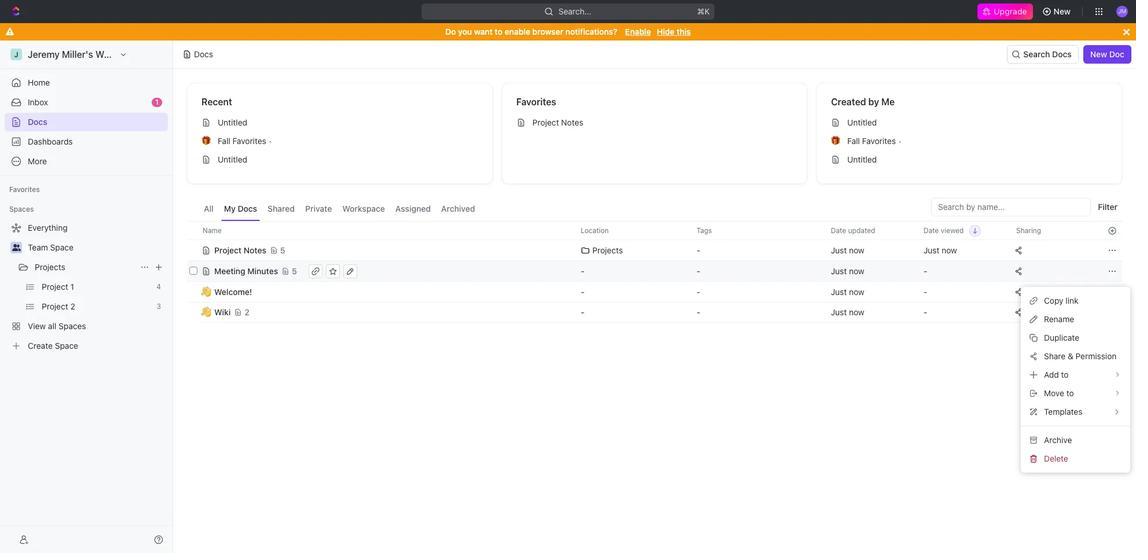 Task type: vqa. For each thing, say whether or not it's contained in the screenshot.
YouTube button
no



Task type: locate. For each thing, give the bounding box(es) containing it.
docs down the inbox
[[28, 117, 47, 127]]

⌘k
[[697, 6, 710, 16]]

1 horizontal spatial •
[[898, 136, 902, 146]]

space
[[50, 243, 73, 252]]

date left viewed
[[924, 226, 939, 235]]

0 horizontal spatial project
[[214, 245, 242, 255]]

5 right minutes
[[292, 266, 297, 276]]

2 fall from the left
[[847, 136, 860, 146]]

add
[[1044, 370, 1059, 380]]

1 horizontal spatial new
[[1090, 49, 1107, 59]]

archived button
[[438, 198, 478, 221]]

meeting
[[214, 266, 245, 276]]

projects
[[592, 245, 623, 255], [35, 262, 65, 272]]

my
[[224, 204, 236, 214]]

🎁
[[201, 137, 211, 145], [831, 137, 840, 145]]

5 row from the top
[[187, 301, 1122, 324]]

favorites inside button
[[9, 185, 40, 194]]

cell for meeting minutes
[[187, 261, 200, 281]]

🎁 down created
[[831, 137, 840, 145]]

tab list
[[201, 198, 478, 221]]

created
[[831, 97, 866, 107]]

duplicate
[[1044, 333, 1079, 343]]

2 fall favorites • from the left
[[847, 136, 902, 146]]

1 row from the top
[[187, 221, 1122, 240]]

archive
[[1044, 435, 1072, 445]]

0 horizontal spatial date
[[831, 226, 846, 235]]

column header
[[187, 221, 200, 240]]

2 • from the left
[[898, 136, 902, 146]]

docs right my
[[238, 204, 257, 214]]

now for meeting minutes
[[849, 266, 864, 276]]

project
[[532, 118, 559, 127], [214, 245, 242, 255]]

0 horizontal spatial projects
[[35, 262, 65, 272]]

copy
[[1044, 296, 1063, 306]]

1 vertical spatial project
[[214, 245, 242, 255]]

do
[[445, 27, 456, 36]]

this
[[677, 27, 691, 36]]

• for created by me
[[898, 136, 902, 146]]

projects down 'team space'
[[35, 262, 65, 272]]

docs
[[194, 49, 213, 59], [1052, 49, 1072, 59], [28, 117, 47, 127], [238, 204, 257, 214]]

to right want
[[495, 27, 502, 36]]

fall favorites • for recent
[[218, 136, 272, 146]]

2 date from the left
[[924, 226, 939, 235]]

just
[[831, 245, 847, 255], [924, 245, 939, 255], [831, 266, 847, 276], [831, 287, 847, 297], [831, 307, 847, 317]]

project notes
[[532, 118, 583, 127], [214, 245, 266, 255]]

Search by name... text field
[[938, 199, 1084, 216]]

0 vertical spatial notes
[[561, 118, 583, 127]]

permission
[[1076, 351, 1117, 361]]

private
[[305, 204, 332, 214]]

1 horizontal spatial date
[[924, 226, 939, 235]]

fall favorites • down by
[[847, 136, 902, 146]]

projects link
[[35, 258, 135, 277]]

new button
[[1037, 2, 1078, 21]]

0 vertical spatial to
[[495, 27, 502, 36]]

move to button
[[1021, 384, 1130, 403]]

favorites
[[516, 97, 556, 107], [232, 136, 266, 146], [862, 136, 896, 146], [9, 185, 40, 194]]

fall down created
[[847, 136, 860, 146]]

cell
[[187, 240, 200, 261], [187, 261, 200, 281], [187, 281, 200, 302], [187, 302, 200, 323], [1102, 302, 1122, 323]]

0 horizontal spatial •
[[269, 136, 272, 146]]

new up search docs at the top of the page
[[1054, 6, 1071, 16]]

2 🎁 from the left
[[831, 137, 840, 145]]

project inside project notes link
[[532, 118, 559, 127]]

team space link
[[28, 239, 166, 257]]

fall
[[218, 136, 230, 146], [847, 136, 860, 146]]

1 horizontal spatial projects
[[592, 245, 623, 255]]

1 vertical spatial notes
[[244, 245, 266, 255]]

1 🎁 from the left
[[201, 137, 211, 145]]

project notes link
[[512, 113, 797, 132]]

0 vertical spatial project
[[532, 118, 559, 127]]

table
[[187, 221, 1122, 324]]

to for add
[[1061, 370, 1069, 380]]

0 horizontal spatial 5
[[280, 245, 285, 255]]

0 horizontal spatial fall
[[218, 136, 230, 146]]

0 vertical spatial new
[[1054, 6, 1071, 16]]

5 down shared button
[[280, 245, 285, 255]]

projects down location
[[592, 245, 623, 255]]

enable
[[625, 27, 651, 36]]

1 horizontal spatial 🎁
[[831, 137, 840, 145]]

1 vertical spatial projects
[[35, 262, 65, 272]]

2 row from the top
[[187, 239, 1122, 262]]

untitled link
[[197, 113, 483, 132], [826, 113, 1112, 132], [197, 151, 483, 169], [826, 151, 1112, 169]]

1 horizontal spatial project notes
[[532, 118, 583, 127]]

1 • from the left
[[269, 136, 272, 146]]

add to button
[[1025, 366, 1126, 384]]

3 row from the top
[[187, 260, 1122, 283]]

updated
[[848, 226, 875, 235]]

new
[[1054, 6, 1071, 16], [1090, 49, 1107, 59]]

fall for recent
[[218, 136, 230, 146]]

to right move
[[1066, 389, 1074, 398]]

assigned
[[395, 204, 431, 214]]

fall favorites • for created by me
[[847, 136, 902, 146]]

0 horizontal spatial project notes
[[214, 245, 266, 255]]

to right add
[[1061, 370, 1069, 380]]

new for new doc
[[1090, 49, 1107, 59]]

1 horizontal spatial fall
[[847, 136, 860, 146]]

row
[[187, 221, 1122, 240], [187, 239, 1122, 262], [187, 260, 1122, 283], [187, 281, 1122, 303], [187, 301, 1122, 324]]

4 row from the top
[[187, 281, 1122, 303]]

0 horizontal spatial 🎁
[[201, 137, 211, 145]]

0 vertical spatial project notes
[[532, 118, 583, 127]]

inbox
[[28, 97, 48, 107]]

1 horizontal spatial 5
[[292, 266, 297, 276]]

1 vertical spatial 5
[[292, 266, 297, 276]]

created by me
[[831, 97, 895, 107]]

row containing wiki
[[187, 301, 1122, 324]]

2 vertical spatial to
[[1066, 389, 1074, 398]]

date updated button
[[824, 222, 882, 240]]

archived
[[441, 204, 475, 214]]

1 horizontal spatial fall favorites •
[[847, 136, 902, 146]]

0 horizontal spatial new
[[1054, 6, 1071, 16]]

tree
[[5, 219, 168, 356]]

welcome!
[[214, 287, 252, 297]]

browser
[[532, 27, 563, 36]]

dashboards
[[28, 137, 73, 146]]

0 vertical spatial projects
[[592, 245, 623, 255]]

tree containing team space
[[5, 219, 168, 356]]

-
[[697, 245, 700, 255], [581, 266, 584, 276], [697, 266, 700, 276], [924, 266, 927, 276], [581, 287, 584, 297], [697, 287, 700, 297], [924, 287, 927, 297], [581, 307, 584, 317], [697, 307, 700, 317], [924, 307, 927, 317]]

1 vertical spatial to
[[1061, 370, 1069, 380]]

docs inside sidebar navigation
[[28, 117, 47, 127]]

copy link button
[[1025, 292, 1126, 310]]

new doc
[[1090, 49, 1124, 59]]

notes inside row
[[244, 245, 266, 255]]

now for project notes
[[849, 245, 864, 255]]

0 horizontal spatial notes
[[244, 245, 266, 255]]

1 horizontal spatial project
[[532, 118, 559, 127]]

fall down 'recent'
[[218, 136, 230, 146]]

fall favorites •
[[218, 136, 272, 146], [847, 136, 902, 146]]

shared
[[268, 204, 295, 214]]

row containing project notes
[[187, 239, 1122, 262]]

do you want to enable browser notifications? enable hide this
[[445, 27, 691, 36]]

workspace
[[342, 204, 385, 214]]

1 date from the left
[[831, 226, 846, 235]]

private button
[[302, 198, 335, 221]]

1 horizontal spatial notes
[[561, 118, 583, 127]]

team space
[[28, 243, 73, 252]]

0 horizontal spatial fall favorites •
[[218, 136, 272, 146]]

1 fall from the left
[[218, 136, 230, 146]]

1 vertical spatial new
[[1090, 49, 1107, 59]]

1 fall favorites • from the left
[[218, 136, 272, 146]]

1 vertical spatial project notes
[[214, 245, 266, 255]]

copy link
[[1044, 296, 1078, 306]]

fall favorites • down 'recent'
[[218, 136, 272, 146]]

projects inside row
[[592, 245, 623, 255]]

delete button
[[1025, 450, 1126, 468]]

add to button
[[1021, 366, 1130, 384]]

tags
[[697, 226, 712, 235]]

search docs
[[1023, 49, 1072, 59]]

2
[[245, 307, 250, 317]]

date
[[831, 226, 846, 235], [924, 226, 939, 235]]

notes
[[561, 118, 583, 127], [244, 245, 266, 255]]

now
[[849, 245, 864, 255], [942, 245, 957, 255], [849, 266, 864, 276], [849, 287, 864, 297], [849, 307, 864, 317]]

0 vertical spatial 5
[[280, 245, 285, 255]]

untitled
[[218, 118, 247, 127], [847, 118, 877, 127], [218, 155, 247, 164], [847, 155, 877, 164]]

new left doc
[[1090, 49, 1107, 59]]

doc
[[1109, 49, 1124, 59]]

date left updated
[[831, 226, 846, 235]]

sidebar navigation
[[0, 41, 173, 554]]

name
[[203, 226, 222, 235]]

🎁 down 'recent'
[[201, 137, 211, 145]]

just now for project notes
[[831, 245, 864, 255]]

rename
[[1044, 314, 1074, 324]]

to
[[495, 27, 502, 36], [1061, 370, 1069, 380], [1066, 389, 1074, 398]]



Task type: describe. For each thing, give the bounding box(es) containing it.
templates button
[[1021, 403, 1130, 422]]

duplicate button
[[1025, 329, 1126, 347]]

upgrade link
[[978, 3, 1033, 20]]

enable
[[505, 27, 530, 36]]

dashboards link
[[5, 133, 168, 151]]

my docs button
[[221, 198, 260, 221]]

fall for created by me
[[847, 136, 860, 146]]

templates button
[[1025, 403, 1126, 422]]

date updated
[[831, 226, 875, 235]]

1
[[155, 98, 159, 107]]

hide
[[657, 27, 674, 36]]

now for wiki
[[849, 307, 864, 317]]

5 for project notes
[[280, 245, 285, 255]]

search...
[[558, 6, 591, 16]]

search docs button
[[1007, 45, 1079, 64]]

home
[[28, 78, 50, 87]]

row containing name
[[187, 221, 1122, 240]]

move
[[1044, 389, 1064, 398]]

recent
[[201, 97, 232, 107]]

share & permission button
[[1025, 347, 1126, 366]]

project notes inside row
[[214, 245, 266, 255]]

delete
[[1044, 454, 1068, 464]]

just now for wiki
[[831, 307, 864, 317]]

sharing
[[1016, 226, 1041, 235]]

workspace button
[[339, 198, 388, 221]]

date viewed button
[[917, 222, 981, 240]]

archive button
[[1025, 431, 1126, 450]]

search
[[1023, 49, 1050, 59]]

docs link
[[5, 113, 168, 131]]

minutes
[[247, 266, 278, 276]]

want
[[474, 27, 493, 36]]

location
[[581, 226, 609, 235]]

meeting minutes
[[214, 266, 278, 276]]

row containing welcome!
[[187, 281, 1122, 303]]

share & permission
[[1044, 351, 1117, 361]]

link
[[1066, 296, 1078, 306]]

team
[[28, 243, 48, 252]]

🎁 for recent
[[201, 137, 211, 145]]

move to
[[1044, 389, 1074, 398]]

my docs
[[224, 204, 257, 214]]

date for date updated
[[831, 226, 846, 235]]

just for wiki
[[831, 307, 847, 317]]

just for meeting minutes
[[831, 266, 847, 276]]

shared button
[[265, 198, 298, 221]]

🎁 for created by me
[[831, 137, 840, 145]]

upgrade
[[994, 6, 1027, 16]]

new for new
[[1054, 6, 1071, 16]]

viewed
[[941, 226, 964, 235]]

5 for meeting minutes
[[292, 266, 297, 276]]

docs inside tab list
[[238, 204, 257, 214]]

tab list containing all
[[201, 198, 478, 221]]

date for date viewed
[[924, 226, 939, 235]]

table containing project notes
[[187, 221, 1122, 324]]

column header inside table
[[187, 221, 200, 240]]

notifications?
[[565, 27, 617, 36]]

share
[[1044, 351, 1066, 361]]

new doc button
[[1083, 45, 1131, 64]]

wiki
[[214, 307, 231, 317]]

add to
[[1044, 370, 1069, 380]]

&
[[1068, 351, 1073, 361]]

me
[[881, 97, 895, 107]]

projects inside tree
[[35, 262, 65, 272]]

cell for wiki
[[187, 302, 200, 323]]

date viewed
[[924, 226, 964, 235]]

just for project notes
[[831, 245, 847, 255]]

welcome! button
[[201, 282, 567, 303]]

favorites button
[[5, 183, 44, 197]]

cell for project notes
[[187, 240, 200, 261]]

all
[[204, 204, 214, 214]]

just now for meeting minutes
[[831, 266, 864, 276]]

• for recent
[[269, 136, 272, 146]]

you
[[458, 27, 472, 36]]

tree inside sidebar navigation
[[5, 219, 168, 356]]

home link
[[5, 74, 168, 92]]

all button
[[201, 198, 216, 221]]

spaces
[[9, 205, 34, 214]]

assigned button
[[393, 198, 434, 221]]

move to button
[[1025, 384, 1126, 403]]

row containing meeting minutes
[[187, 260, 1122, 283]]

user group image
[[12, 244, 21, 251]]

rename button
[[1025, 310, 1126, 329]]

docs up 'recent'
[[194, 49, 213, 59]]

by
[[868, 97, 879, 107]]

to for move
[[1066, 389, 1074, 398]]

docs right search
[[1052, 49, 1072, 59]]

templates
[[1044, 407, 1082, 417]]



